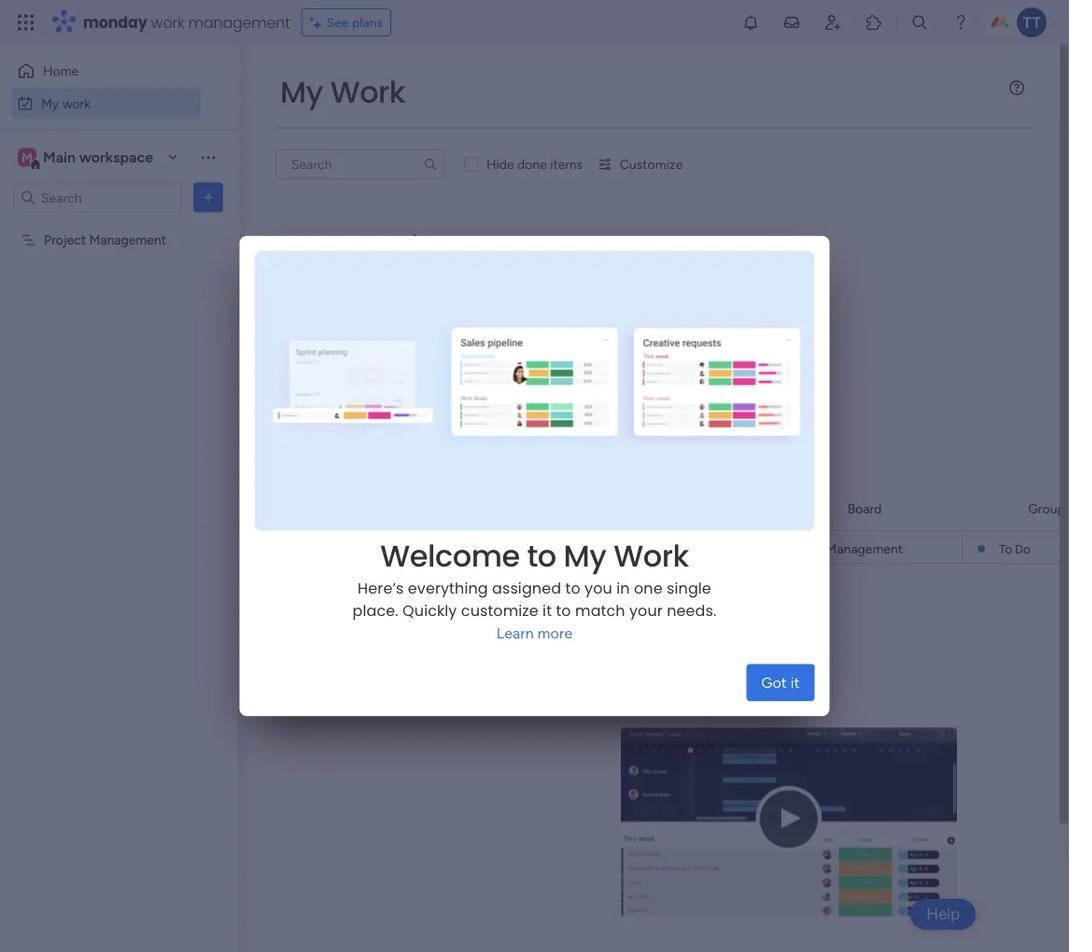Task type: locate. For each thing, give the bounding box(es) containing it.
items down this week / 0 items at the left of the page
[[429, 439, 461, 455]]

work up one
[[614, 536, 689, 577]]

my inside button
[[41, 95, 59, 111]]

my down see plans button
[[280, 71, 323, 113]]

my for my work
[[41, 95, 59, 111]]

needs.
[[667, 600, 717, 621]]

work for my
[[62, 95, 91, 111]]

0 inside this week / 0 items
[[414, 372, 423, 388]]

0 right dates
[[422, 237, 430, 253]]

week right next at the left top of page
[[356, 434, 400, 458]]

search everything image
[[911, 13, 929, 32]]

0 down this week / 0 items at the left of the page
[[418, 439, 426, 455]]

my inside welcome to my work here's everything assigned to you in one single place. quickly customize it to match your needs. learn more
[[564, 536, 607, 577]]

1 vertical spatial it
[[791, 674, 800, 692]]

/ for past dates /
[[408, 232, 417, 256]]

1 vertical spatial work
[[62, 95, 91, 111]]

items up learn
[[470, 607, 502, 623]]

0 vertical spatial management
[[89, 232, 166, 248]]

my down "home"
[[41, 95, 59, 111]]

to
[[527, 536, 556, 577], [565, 578, 581, 599], [556, 600, 571, 621]]

1 vertical spatial week
[[356, 434, 400, 458]]

items inside this week / 0 items
[[426, 372, 458, 388]]

/ right later
[[361, 501, 370, 525]]

next week / 0 items
[[315, 434, 461, 458]]

it
[[543, 600, 552, 621], [791, 674, 800, 692]]

help button
[[911, 899, 976, 930]]

project management link
[[778, 531, 951, 565]]

0 vertical spatial project management
[[44, 232, 166, 248]]

1 vertical spatial management
[[826, 541, 903, 557]]

/
[[408, 232, 417, 256], [401, 367, 410, 390], [405, 434, 413, 458], [361, 501, 370, 525], [445, 602, 454, 626]]

project management
[[44, 232, 166, 248], [781, 541, 903, 557]]

single
[[667, 578, 712, 599]]

search image
[[423, 157, 438, 172]]

Filter dashboard by text search field
[[276, 149, 445, 179]]

it up more
[[543, 600, 552, 621]]

0 inside next week / 0 items
[[418, 439, 426, 455]]

/ down this week / 0 items at the left of the page
[[405, 434, 413, 458]]

items inside next week / 0 items
[[429, 439, 461, 455]]

got it
[[761, 674, 800, 692]]

one
[[634, 578, 663, 599]]

got it button
[[746, 664, 815, 702]]

1 horizontal spatial work
[[151, 12, 184, 33]]

to do
[[999, 542, 1031, 557]]

1 vertical spatial project management
[[781, 541, 903, 557]]

work
[[151, 12, 184, 33], [62, 95, 91, 111]]

0 down 'everything'
[[458, 607, 466, 623]]

0 horizontal spatial management
[[89, 232, 166, 248]]

0 horizontal spatial it
[[543, 600, 552, 621]]

0 horizontal spatial work
[[62, 95, 91, 111]]

learn
[[497, 625, 534, 642]]

items right dates
[[433, 237, 465, 253]]

my
[[280, 71, 323, 113], [41, 95, 59, 111], [564, 536, 607, 577]]

in
[[617, 578, 630, 599]]

0 inside past dates / 0 items
[[422, 237, 430, 253]]

customize
[[620, 156, 683, 172]]

work down "home"
[[62, 95, 91, 111]]

work right monday
[[151, 12, 184, 33]]

1 vertical spatial work
[[614, 536, 689, 577]]

1 vertical spatial project
[[781, 541, 823, 557]]

0 vertical spatial work
[[151, 12, 184, 33]]

project management down search in workspace field
[[44, 232, 166, 248]]

my work
[[41, 95, 91, 111]]

None search field
[[276, 149, 445, 179]]

1 horizontal spatial project
[[781, 541, 823, 557]]

management down search in workspace field
[[89, 232, 166, 248]]

project management list box
[[0, 220, 238, 508]]

items
[[550, 156, 583, 172], [433, 237, 465, 253], [426, 372, 458, 388], [429, 439, 461, 455], [470, 607, 502, 623]]

work down plans at top
[[330, 71, 405, 113]]

see plans
[[327, 14, 383, 30]]

workspace
[[79, 148, 153, 166]]

option
[[0, 223, 238, 227]]

my up you
[[564, 536, 607, 577]]

items inside without a date / 0 items
[[470, 607, 502, 623]]

0 up next week / 0 items
[[414, 372, 423, 388]]

0 vertical spatial week
[[353, 367, 397, 390]]

week right this
[[353, 367, 397, 390]]

work inside button
[[62, 95, 91, 111]]

welcome to my work here's everything assigned to you in one single place. quickly customize it to match your needs. learn more
[[353, 536, 717, 642]]

0 vertical spatial project
[[44, 232, 86, 248]]

hide done items
[[487, 156, 583, 172]]

1 horizontal spatial work
[[614, 536, 689, 577]]

1 horizontal spatial project management
[[781, 541, 903, 557]]

0 horizontal spatial project management
[[44, 232, 166, 248]]

0 horizontal spatial work
[[330, 71, 405, 113]]

items up next week / 0 items
[[426, 372, 458, 388]]

help
[[927, 905, 960, 924]]

management
[[89, 232, 166, 248], [826, 541, 903, 557]]

0 for next week /
[[418, 439, 426, 455]]

/ up next week / 0 items
[[401, 367, 410, 390]]

place.
[[353, 600, 399, 621]]

project
[[44, 232, 86, 248], [781, 541, 823, 557]]

/ right dates
[[408, 232, 417, 256]]

it right the got
[[791, 674, 800, 692]]

0 horizontal spatial project
[[44, 232, 86, 248]]

0
[[422, 237, 430, 253], [414, 372, 423, 388], [418, 439, 426, 455], [458, 607, 466, 623]]

a
[[385, 602, 397, 626]]

you
[[585, 578, 613, 599]]

1 horizontal spatial management
[[826, 541, 903, 557]]

more
[[538, 625, 573, 642]]

items inside past dates / 0 items
[[433, 237, 465, 253]]

1 horizontal spatial it
[[791, 674, 800, 692]]

do
[[1015, 542, 1031, 557]]

0 horizontal spatial my
[[41, 95, 59, 111]]

work
[[330, 71, 405, 113], [614, 536, 689, 577]]

customize button
[[590, 149, 690, 179]]

1 horizontal spatial my
[[280, 71, 323, 113]]

this week / 0 items
[[315, 367, 458, 390]]

management down board
[[826, 541, 903, 557]]

0 vertical spatial it
[[543, 600, 552, 621]]

without
[[315, 602, 381, 626]]

m
[[22, 149, 33, 165]]

it inside welcome to my work here's everything assigned to you in one single place. quickly customize it to match your needs. learn more
[[543, 600, 552, 621]]

week
[[353, 367, 397, 390], [356, 434, 400, 458]]

/ for next week /
[[405, 434, 413, 458]]

project management down board
[[781, 541, 903, 557]]

items for this week /
[[426, 372, 458, 388]]

2 horizontal spatial my
[[564, 536, 607, 577]]

apps image
[[865, 13, 883, 32]]

monday
[[83, 12, 147, 33]]



Task type: describe. For each thing, give the bounding box(es) containing it.
later /
[[315, 501, 374, 525]]

work for monday
[[151, 12, 184, 33]]

next
[[315, 434, 352, 458]]

to
[[999, 542, 1012, 557]]

assigned
[[492, 578, 561, 599]]

date
[[401, 602, 441, 626]]

work inside welcome to my work here's everything assigned to you in one single place. quickly customize it to match your needs. learn more
[[614, 536, 689, 577]]

welcome
[[380, 536, 520, 577]]

monthly
[[304, 540, 351, 556]]

/ down 'everything'
[[445, 602, 454, 626]]

monthly sync
[[304, 540, 384, 556]]

home button
[[11, 56, 201, 86]]

monday work management
[[83, 12, 290, 33]]

week for next
[[356, 434, 400, 458]]

help image
[[952, 13, 970, 32]]

my work button
[[11, 88, 201, 118]]

invite members image
[[824, 13, 842, 32]]

see
[[327, 14, 349, 30]]

board
[[848, 501, 882, 517]]

inbox image
[[783, 13, 801, 32]]

my work
[[280, 71, 405, 113]]

your
[[629, 600, 663, 621]]

my for my work
[[280, 71, 323, 113]]

0 for past dates /
[[422, 237, 430, 253]]

0 inside without a date / 0 items
[[458, 607, 466, 623]]

main
[[43, 148, 76, 166]]

workspace image
[[18, 147, 36, 168]]

items right done
[[550, 156, 583, 172]]

without a date / 0 items
[[315, 602, 502, 626]]

management inside list box
[[89, 232, 166, 248]]

here's
[[358, 578, 404, 599]]

hide
[[487, 156, 514, 172]]

to up assigned
[[527, 536, 556, 577]]

sync
[[355, 540, 384, 556]]

Search in workspace field
[[39, 187, 156, 208]]

workspace selection element
[[18, 146, 156, 170]]

quickly
[[403, 600, 457, 621]]

project inside list box
[[44, 232, 86, 248]]

management
[[188, 12, 290, 33]]

home
[[43, 63, 79, 79]]

plans
[[352, 14, 383, 30]]

this
[[315, 367, 349, 390]]

terry turtle image
[[1017, 7, 1047, 37]]

customize
[[461, 600, 539, 621]]

see plans button
[[301, 8, 391, 36]]

past dates / 0 items
[[315, 232, 465, 256]]

0 vertical spatial work
[[330, 71, 405, 113]]

got
[[761, 674, 787, 692]]

project management inside list box
[[44, 232, 166, 248]]

it inside got it button
[[791, 674, 800, 692]]

0 for this week /
[[414, 372, 423, 388]]

items for next week /
[[429, 439, 461, 455]]

main workspace
[[43, 148, 153, 166]]

to up more
[[556, 600, 571, 621]]

select product image
[[17, 13, 35, 32]]

notifications image
[[742, 13, 760, 32]]

group
[[1028, 501, 1065, 517]]

match
[[575, 600, 625, 621]]

items for past dates /
[[433, 237, 465, 253]]

/ for this week /
[[401, 367, 410, 390]]

done
[[517, 156, 547, 172]]

everything
[[408, 578, 488, 599]]

dates
[[356, 232, 404, 256]]

past
[[315, 232, 351, 256]]

week for this
[[353, 367, 397, 390]]

to left you
[[565, 578, 581, 599]]

learn more link
[[497, 625, 573, 642]]

later
[[315, 501, 357, 525]]



Task type: vqa. For each thing, say whether or not it's contained in the screenshot.
glance:
no



